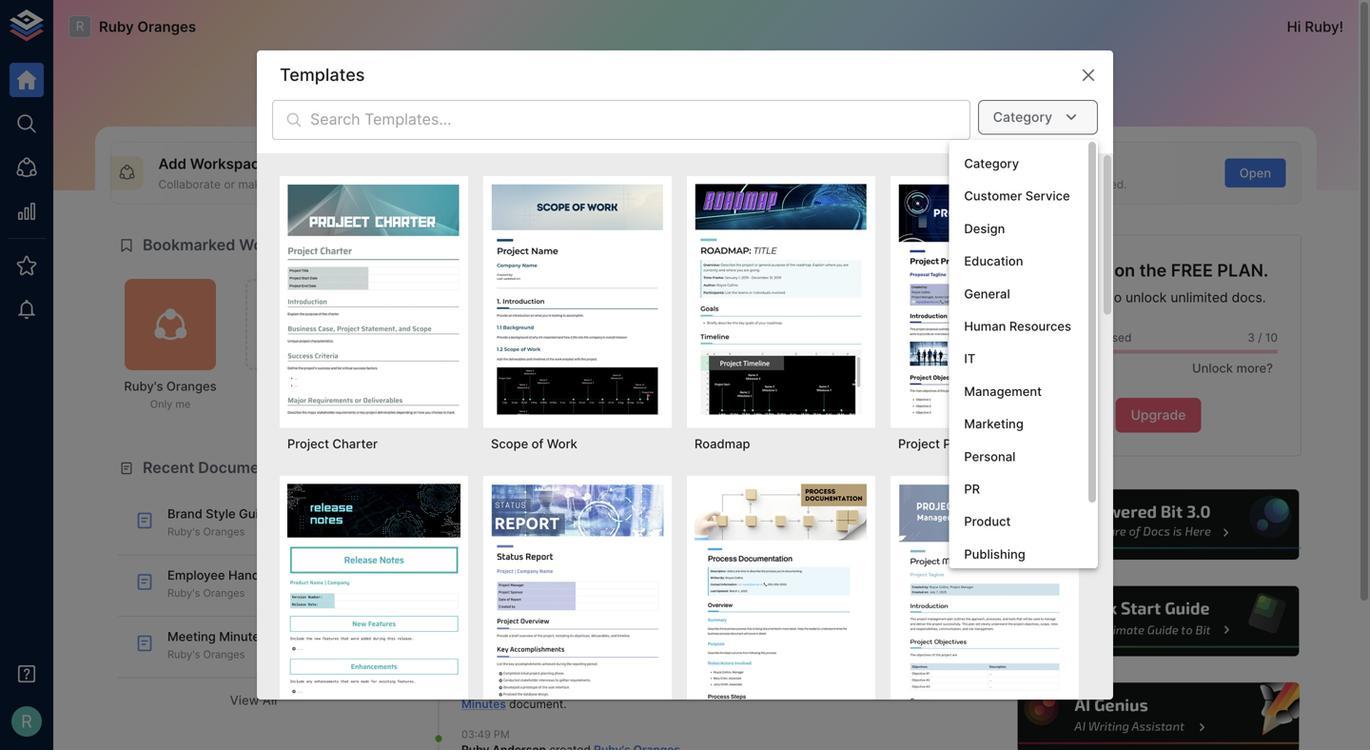 Task type: vqa. For each thing, say whether or not it's contained in the screenshot.
Minutes to the bottom
yes



Task type: describe. For each thing, give the bounding box(es) containing it.
4 pm from the top
[[494, 728, 510, 741]]

add button
[[421, 158, 482, 188]]

employee for employee handbook
[[594, 619, 648, 633]]

project proposal
[[899, 436, 995, 451]]

faster
[[1003, 177, 1034, 191]]

1 vertical spatial category button
[[949, 148, 1087, 180]]

04:04
[[462, 605, 491, 617]]

style for brand style guide
[[630, 557, 658, 571]]

management button
[[949, 375, 1087, 408]]

project charter
[[287, 436, 378, 451]]

template gallery create faster and get inspired.
[[963, 155, 1127, 191]]

hi
[[1287, 18, 1302, 35]]

customer service
[[965, 189, 1070, 203]]

minutes for meeting minutes ruby's oranges
[[219, 629, 267, 644]]

templates dialog
[[257, 50, 1114, 750]]

handbook for employee handbook ruby's oranges
[[228, 568, 289, 582]]

03:54
[[462, 666, 491, 679]]

anderson for brand style guide
[[492, 557, 546, 571]]

recent documents
[[143, 458, 283, 477]]

unlock
[[1126, 289, 1167, 306]]

open button
[[1225, 158, 1286, 188]]

brand style guide
[[462, 557, 658, 587]]

03:49 pm
[[462, 728, 510, 741]]

10
[[1266, 331, 1278, 345]]

doc
[[664, 177, 684, 191]]

meeting minutes link
[[462, 681, 639, 711]]

document . for meeting
[[506, 697, 567, 711]]

guide for brand style guide
[[462, 573, 494, 587]]

favorited
[[815, 458, 884, 477]]

category button inside templates dialog
[[978, 100, 1098, 134]]

no favorites found.
[[801, 641, 913, 656]]

on
[[1115, 260, 1136, 281]]

guide for brand style guide ruby's oranges
[[239, 506, 274, 521]]

education
[[965, 254, 1024, 269]]

no
[[801, 641, 817, 656]]

customer
[[965, 189, 1023, 203]]

project charter image
[[287, 184, 461, 414]]

!
[[1340, 18, 1344, 35]]

to
[[1110, 289, 1122, 306]]

add for add workspace collaborate or make it private.
[[158, 155, 187, 172]]

favorites
[[821, 641, 872, 656]]

meeting for meeting minutes ruby's oranges
[[168, 629, 216, 644]]

private.
[[281, 177, 321, 191]]

pm for brand style guide
[[494, 543, 510, 555]]

create for create
[[834, 166, 873, 180]]

or inside add workspace collaborate or make it private.
[[224, 177, 235, 191]]

/
[[1259, 331, 1263, 345]]

style for brand style guide ruby's oranges
[[206, 506, 236, 521]]

unlock more? button
[[1182, 354, 1278, 383]]

management
[[965, 384, 1042, 399]]

document for meeting
[[509, 697, 564, 711]]

all
[[262, 693, 277, 707]]

product button
[[949, 506, 1087, 538]]

03:54 pm
[[462, 666, 510, 679]]

service
[[1026, 189, 1070, 203]]

recently
[[746, 458, 811, 477]]

3
[[1248, 331, 1255, 345]]

brand style guide ruby's oranges
[[168, 506, 274, 538]]

ruby's inside employee handbook ruby's oranges
[[168, 587, 200, 599]]

publishing
[[965, 547, 1026, 561]]

template
[[963, 155, 1027, 172]]

me
[[175, 398, 191, 410]]

charter
[[333, 436, 378, 451]]

2 help image from the top
[[1016, 583, 1302, 659]]

open
[[1240, 166, 1272, 180]]

anderson for employee handbook
[[492, 619, 546, 633]]

plan.
[[1218, 260, 1269, 281]]

ruby for employee handbook
[[462, 619, 490, 633]]

bookmarked workspaces
[[143, 236, 330, 254]]

bookmarked
[[143, 236, 235, 254]]

project for project proposal
[[899, 436, 940, 451]]

employee handbook
[[462, 619, 648, 649]]

employee handbook ruby's oranges
[[168, 568, 289, 599]]

upgrade inside button
[[1131, 407, 1186, 423]]

1 help image from the top
[[1016, 487, 1302, 563]]

oranges inside ruby's oranges only me
[[167, 379, 217, 394]]

ruby for meeting minutes
[[462, 681, 490, 695]]

meeting for meeting minutes
[[594, 681, 639, 695]]

. for meeting
[[564, 697, 567, 711]]

. for employee
[[576, 635, 579, 649]]

get
[[1060, 177, 1078, 191]]

unlimited
[[1171, 289, 1229, 306]]

bookmark
[[266, 326, 316, 338]]

documents used
[[1039, 331, 1132, 345]]

oranges inside employee handbook ruby's oranges
[[203, 587, 245, 599]]

recently favorited
[[746, 458, 884, 477]]

roadmap
[[695, 436, 751, 451]]

any
[[600, 177, 619, 191]]

scope of work
[[491, 436, 578, 451]]

of inside templates dialog
[[532, 436, 544, 451]]

gallery
[[1031, 155, 1080, 172]]

general
[[965, 286, 1011, 301]]

ruby anderson created for style
[[462, 557, 594, 571]]

create button
[[823, 158, 884, 188]]

free
[[1172, 260, 1214, 281]]

view all button
[[118, 686, 389, 715]]

inspired.
[[1081, 177, 1127, 191]]

ruby's inside meeting minutes ruby's oranges
[[168, 648, 200, 661]]

collaborate
[[158, 177, 221, 191]]

design button
[[949, 213, 1087, 245]]

personal button
[[949, 440, 1087, 473]]

design
[[965, 221, 1005, 236]]

you are on the free plan. upgrade to unlock unlimited docs.
[[1049, 260, 1269, 306]]

04:04 pm
[[462, 605, 510, 617]]

04:05 pm
[[462, 543, 510, 555]]

it
[[270, 177, 277, 191]]

product
[[965, 514, 1011, 529]]

it
[[965, 351, 976, 366]]



Task type: locate. For each thing, give the bounding box(es) containing it.
0 vertical spatial handbook
[[228, 568, 289, 582]]

1 horizontal spatial add
[[439, 166, 463, 180]]

upgrade
[[1051, 289, 1106, 306], [1131, 407, 1186, 423]]

0 horizontal spatial create
[[561, 177, 597, 191]]

. for brand
[[552, 573, 555, 587]]

3 pm from the top
[[494, 666, 510, 679]]

employee down brand style guide ruby's oranges
[[168, 568, 225, 582]]

style inside brand style guide
[[630, 557, 658, 571]]

anderson down the 04:04 pm
[[492, 619, 546, 633]]

handbook down brand style guide ruby's oranges
[[228, 568, 289, 582]]

1 horizontal spatial of
[[650, 177, 661, 191]]

anderson for meeting minutes
[[492, 681, 546, 695]]

ruby's up meeting minutes ruby's oranges
[[168, 587, 200, 599]]

ruby for brand style guide
[[462, 557, 490, 571]]

2 project from the left
[[899, 436, 940, 451]]

brand down 'recent'
[[168, 506, 202, 521]]

1 vertical spatial handbook
[[462, 635, 518, 649]]

are
[[1084, 260, 1111, 281]]

brand for brand style guide
[[594, 557, 627, 571]]

1 horizontal spatial r
[[76, 18, 84, 34]]

Search Templates... text field
[[310, 100, 971, 140]]

wiki.
[[702, 177, 726, 191]]

category button
[[978, 100, 1098, 134], [949, 148, 1087, 180]]

0 vertical spatial guide
[[239, 506, 274, 521]]

employee for employee handbook ruby's oranges
[[168, 568, 225, 582]]

0 horizontal spatial of
[[532, 436, 544, 451]]

r
[[76, 18, 84, 34], [21, 711, 32, 732]]

document .
[[494, 573, 555, 587], [518, 635, 579, 649], [506, 697, 567, 711]]

brand up employee handbook
[[594, 557, 627, 571]]

bookmark workspace button
[[246, 279, 337, 370]]

bookmark workspace
[[264, 326, 318, 353]]

0 vertical spatial .
[[552, 573, 555, 587]]

document . up the 04:04 pm
[[494, 573, 555, 587]]

0 vertical spatial created
[[550, 557, 591, 571]]

handbook
[[228, 568, 289, 582], [462, 635, 518, 649]]

oranges inside brand style guide ruby's oranges
[[203, 526, 245, 538]]

1 pm from the top
[[494, 543, 510, 555]]

ruby anderson created for minutes
[[462, 681, 594, 695]]

0 vertical spatial category
[[993, 109, 1053, 125]]

work
[[547, 436, 578, 451]]

workspace up 'make'
[[190, 155, 268, 172]]

it button
[[949, 343, 1087, 375]]

1 horizontal spatial create
[[834, 166, 873, 180]]

minutes up 03:49 pm
[[462, 697, 506, 711]]

meeting minutes
[[462, 681, 639, 711]]

ruby's up only
[[124, 379, 163, 394]]

meeting inside meeting minutes ruby's oranges
[[168, 629, 216, 644]]

created for brand
[[550, 557, 591, 571]]

ruby anderson created down 03:54 pm
[[462, 681, 594, 695]]

ruby's down 'recent'
[[168, 526, 200, 538]]

1 vertical spatial anderson
[[492, 619, 546, 633]]

and
[[1037, 177, 1057, 191]]

docs.
[[1232, 289, 1267, 306]]

. up meeting minutes link
[[576, 635, 579, 649]]

meeting inside meeting minutes
[[594, 681, 639, 695]]

1 vertical spatial document
[[522, 635, 576, 649]]

minutes down employee handbook ruby's oranges
[[219, 629, 267, 644]]

0 vertical spatial documents
[[1039, 331, 1101, 345]]

minutes inside meeting minutes ruby's oranges
[[219, 629, 267, 644]]

pm right 04:05
[[494, 543, 510, 555]]

0 vertical spatial document .
[[494, 573, 555, 587]]

1 ruby anderson created from the top
[[462, 557, 594, 571]]

1 vertical spatial category
[[965, 156, 1020, 171]]

general button
[[949, 278, 1087, 310]]

1 horizontal spatial documents
[[1039, 331, 1101, 345]]

1 horizontal spatial or
[[688, 177, 699, 191]]

upgrade button
[[1116, 398, 1202, 433]]

employee down the brand style guide 'link'
[[594, 619, 648, 633]]

project management plan image
[[899, 483, 1072, 714]]

2 horizontal spatial .
[[576, 635, 579, 649]]

only
[[150, 398, 173, 410]]

1 project from the left
[[287, 436, 329, 451]]

publishing button
[[949, 538, 1087, 571]]

1 horizontal spatial project
[[899, 436, 940, 451]]

handbook for employee handbook
[[462, 635, 518, 649]]

ruby's oranges only me
[[124, 379, 217, 410]]

employee handbook link
[[462, 619, 648, 649]]

03:49
[[462, 728, 491, 741]]

document up 03:49 pm
[[509, 697, 564, 711]]

3 anderson from the top
[[492, 681, 546, 695]]

brand style guide link
[[462, 557, 658, 587]]

2 ruby anderson created from the top
[[462, 619, 594, 633]]

project
[[287, 436, 329, 451], [899, 436, 940, 451]]

1 horizontal spatial .
[[564, 697, 567, 711]]

hi ruby !
[[1287, 18, 1344, 35]]

project for project charter
[[287, 436, 329, 451]]

guide inside brand style guide ruby's oranges
[[239, 506, 274, 521]]

1 horizontal spatial guide
[[462, 573, 494, 587]]

category up customer
[[965, 156, 1020, 171]]

1 vertical spatial meeting
[[594, 681, 639, 695]]

upgrade inside you are on the free plan. upgrade to unlock unlimited docs.
[[1051, 289, 1106, 306]]

0 horizontal spatial r
[[21, 711, 32, 732]]

0 horizontal spatial brand
[[168, 506, 202, 521]]

help image
[[1016, 487, 1302, 563], [1016, 583, 1302, 659], [1016, 680, 1302, 750]]

2 or from the left
[[688, 177, 699, 191]]

1 vertical spatial document .
[[518, 635, 579, 649]]

1 anderson from the top
[[492, 557, 546, 571]]

proposal
[[944, 436, 995, 451]]

oranges inside meeting minutes ruby's oranges
[[203, 648, 245, 661]]

process documentation image
[[695, 483, 868, 714]]

1 or from the left
[[224, 177, 235, 191]]

0 vertical spatial minutes
[[219, 629, 267, 644]]

create for create any type of doc or wiki.
[[561, 177, 597, 191]]

or right doc
[[688, 177, 699, 191]]

upgrade down unlock more? button
[[1131, 407, 1186, 423]]

1 vertical spatial guide
[[462, 573, 494, 587]]

workspace activities
[[445, 458, 600, 477]]

0 vertical spatial employee
[[168, 568, 225, 582]]

r inside button
[[21, 711, 32, 732]]

0 vertical spatial upgrade
[[1051, 289, 1106, 306]]

2 vertical spatial ruby anderson created
[[462, 681, 594, 695]]

2 vertical spatial document
[[509, 697, 564, 711]]

documents
[[1039, 331, 1101, 345], [198, 458, 283, 477]]

0 vertical spatial of
[[650, 177, 661, 191]]

0 vertical spatial help image
[[1016, 487, 1302, 563]]

ruby's up 'view all' button
[[168, 648, 200, 661]]

category button up gallery
[[978, 100, 1098, 134]]

human resources button
[[949, 310, 1087, 343]]

1 vertical spatial documents
[[198, 458, 283, 477]]

3 created from the top
[[550, 681, 591, 695]]

minutes inside meeting minutes
[[462, 697, 506, 711]]

1 vertical spatial .
[[576, 635, 579, 649]]

create inside the template gallery create faster and get inspired.
[[963, 177, 999, 191]]

handbook inside employee handbook ruby's oranges
[[228, 568, 289, 582]]

handbook inside employee handbook
[[462, 635, 518, 649]]

marketing button
[[949, 408, 1087, 440]]

created for meeting
[[550, 681, 591, 695]]

pm right 04:04
[[494, 605, 510, 617]]

0 horizontal spatial or
[[224, 177, 235, 191]]

workspace
[[190, 155, 268, 172], [445, 458, 527, 477]]

style
[[206, 506, 236, 521], [630, 557, 658, 571]]

0 horizontal spatial .
[[552, 573, 555, 587]]

add inside button
[[439, 166, 463, 180]]

0 vertical spatial meeting
[[168, 629, 216, 644]]

1 vertical spatial r
[[21, 711, 32, 732]]

brand inside brand style guide
[[594, 557, 627, 571]]

0 horizontal spatial handbook
[[228, 568, 289, 582]]

release notes image
[[287, 483, 461, 714]]

document . up meeting minutes link
[[518, 635, 579, 649]]

project proposal image
[[899, 184, 1072, 414]]

workspaces
[[239, 236, 330, 254]]

personal
[[965, 449, 1016, 464]]

1 horizontal spatial style
[[630, 557, 658, 571]]

0 horizontal spatial project
[[287, 436, 329, 451]]

0 vertical spatial r
[[76, 18, 84, 34]]

status report image
[[491, 483, 664, 714]]

3 / 10
[[1248, 331, 1278, 345]]

2 pm from the top
[[494, 605, 510, 617]]

you
[[1049, 260, 1080, 281]]

2 vertical spatial .
[[564, 697, 567, 711]]

pm right 03:49
[[494, 728, 510, 741]]

found.
[[876, 641, 913, 656]]

anderson down 04:05 pm
[[492, 557, 546, 571]]

workspace inside add workspace collaborate or make it private.
[[190, 155, 268, 172]]

type
[[623, 177, 647, 191]]

create any type of doc or wiki.
[[561, 177, 726, 191]]

2 created from the top
[[550, 619, 591, 633]]

create inside button
[[834, 166, 873, 180]]

ruby anderson created down the 04:04 pm
[[462, 619, 594, 633]]

more?
[[1237, 361, 1274, 375]]

1 vertical spatial upgrade
[[1131, 407, 1186, 423]]

ruby's
[[124, 379, 163, 394], [168, 526, 200, 538], [168, 587, 200, 599], [168, 648, 200, 661]]

document up the 04:04 pm
[[497, 573, 552, 587]]

ruby's inside brand style guide ruby's oranges
[[168, 526, 200, 538]]

resources
[[1010, 319, 1072, 334]]

created down the brand style guide 'link'
[[550, 619, 591, 633]]

1 horizontal spatial workspace
[[445, 458, 527, 477]]

1 created from the top
[[550, 557, 591, 571]]

0 horizontal spatial upgrade
[[1051, 289, 1106, 306]]

guide
[[239, 506, 274, 521], [462, 573, 494, 587]]

or left 'make'
[[224, 177, 235, 191]]

view all
[[230, 693, 277, 707]]

1 horizontal spatial meeting
[[594, 681, 639, 695]]

document . for brand
[[494, 573, 555, 587]]

employee inside employee handbook ruby's oranges
[[168, 568, 225, 582]]

minutes
[[219, 629, 267, 644], [462, 697, 506, 711]]

employee
[[168, 568, 225, 582], [594, 619, 648, 633]]

meeting minutes ruby's oranges
[[168, 629, 267, 661]]

0 vertical spatial category button
[[978, 100, 1098, 134]]

brand inside brand style guide ruby's oranges
[[168, 506, 202, 521]]

scope
[[491, 436, 529, 451]]

ruby anderson created for handbook
[[462, 619, 594, 633]]

1 vertical spatial created
[[550, 619, 591, 633]]

ruby
[[99, 18, 134, 35], [1305, 18, 1340, 35], [462, 557, 490, 571], [462, 619, 490, 633], [462, 681, 490, 695]]

1 horizontal spatial brand
[[594, 557, 627, 571]]

category inside templates dialog
[[993, 109, 1053, 125]]

scope of work image
[[491, 184, 664, 414]]

of left doc
[[650, 177, 661, 191]]

guide up 04:04
[[462, 573, 494, 587]]

add workspace collaborate or make it private.
[[158, 155, 321, 191]]

pm for employee handbook
[[494, 605, 510, 617]]

1 vertical spatial minutes
[[462, 697, 506, 711]]

2 vertical spatial created
[[550, 681, 591, 695]]

brand for brand style guide ruby's oranges
[[168, 506, 202, 521]]

employee inside employee handbook
[[594, 619, 648, 633]]

guide down recent documents
[[239, 506, 274, 521]]

ruby anderson created down 04:05 pm
[[462, 557, 594, 571]]

recent
[[143, 458, 194, 477]]

.
[[552, 573, 555, 587], [576, 635, 579, 649], [564, 697, 567, 711]]

ruby oranges
[[99, 18, 196, 35]]

1 horizontal spatial employee
[[594, 619, 648, 633]]

pr
[[965, 482, 980, 496]]

anderson down 03:54 pm
[[492, 681, 546, 695]]

. up employee handbook
[[552, 573, 555, 587]]

add inside add workspace collaborate or make it private.
[[158, 155, 187, 172]]

the
[[1140, 260, 1167, 281]]

category button up customer service
[[949, 148, 1087, 180]]

document for employee
[[522, 635, 576, 649]]

document . up 03:49 pm
[[506, 697, 567, 711]]

0 vertical spatial brand
[[168, 506, 202, 521]]

document . for employee
[[518, 635, 579, 649]]

0 horizontal spatial minutes
[[219, 629, 267, 644]]

documents up brand style guide ruby's oranges
[[198, 458, 283, 477]]

meeting down employee handbook ruby's oranges
[[168, 629, 216, 644]]

r button
[[6, 701, 48, 742]]

2 vertical spatial help image
[[1016, 680, 1302, 750]]

style inside brand style guide ruby's oranges
[[206, 506, 236, 521]]

created down employee handbook link
[[550, 681, 591, 695]]

0 horizontal spatial add
[[158, 155, 187, 172]]

0 vertical spatial style
[[206, 506, 236, 521]]

. down employee handbook link
[[564, 697, 567, 711]]

meeting
[[168, 629, 216, 644], [594, 681, 639, 695]]

document up meeting minutes link
[[522, 635, 576, 649]]

handbook up 03:54 pm
[[462, 635, 518, 649]]

project left proposal
[[899, 436, 940, 451]]

0 horizontal spatial meeting
[[168, 629, 216, 644]]

1 vertical spatial ruby anderson created
[[462, 619, 594, 633]]

0 horizontal spatial employee
[[168, 568, 225, 582]]

2 anderson from the top
[[492, 619, 546, 633]]

1 vertical spatial of
[[532, 436, 544, 451]]

education button
[[949, 245, 1087, 278]]

1 vertical spatial style
[[630, 557, 658, 571]]

0 vertical spatial anderson
[[492, 557, 546, 571]]

04:05
[[462, 543, 491, 555]]

1 horizontal spatial minutes
[[462, 697, 506, 711]]

of left work
[[532, 436, 544, 451]]

0 horizontal spatial guide
[[239, 506, 274, 521]]

roadmap image
[[695, 184, 868, 414]]

created for employee
[[550, 619, 591, 633]]

created
[[550, 557, 591, 571], [550, 619, 591, 633], [550, 681, 591, 695]]

1 vertical spatial employee
[[594, 619, 648, 633]]

unlock
[[1193, 361, 1234, 375]]

1 vertical spatial brand
[[594, 557, 627, 571]]

project left charter on the bottom of the page
[[287, 436, 329, 451]]

pm right 03:54
[[494, 666, 510, 679]]

guide inside brand style guide
[[462, 573, 494, 587]]

templates
[[280, 64, 365, 85]]

0 horizontal spatial documents
[[198, 458, 283, 477]]

documents left used on the top of the page
[[1039, 331, 1101, 345]]

meeting down employee handbook
[[594, 681, 639, 695]]

0 vertical spatial workspace
[[190, 155, 268, 172]]

pr button
[[949, 473, 1087, 506]]

upgrade down you
[[1051, 289, 1106, 306]]

minutes for meeting minutes
[[462, 697, 506, 711]]

pm for meeting minutes
[[494, 666, 510, 679]]

created up employee handbook
[[550, 557, 591, 571]]

1 vertical spatial workspace
[[445, 458, 527, 477]]

3 ruby anderson created from the top
[[462, 681, 594, 695]]

ruby's inside ruby's oranges only me
[[124, 379, 163, 394]]

document for brand
[[497, 573, 552, 587]]

category up template in the right of the page
[[993, 109, 1053, 125]]

1 horizontal spatial handbook
[[462, 635, 518, 649]]

2 vertical spatial document .
[[506, 697, 567, 711]]

1 horizontal spatial upgrade
[[1131, 407, 1186, 423]]

0 vertical spatial ruby anderson created
[[462, 557, 594, 571]]

3 help image from the top
[[1016, 680, 1302, 750]]

workspace down scope at the bottom left
[[445, 458, 527, 477]]

0 horizontal spatial style
[[206, 506, 236, 521]]

0 horizontal spatial workspace
[[190, 155, 268, 172]]

2 horizontal spatial create
[[963, 177, 999, 191]]

0 vertical spatial document
[[497, 573, 552, 587]]

add for add
[[439, 166, 463, 180]]

1 vertical spatial help image
[[1016, 583, 1302, 659]]

used
[[1104, 331, 1132, 345]]

2 vertical spatial anderson
[[492, 681, 546, 695]]



